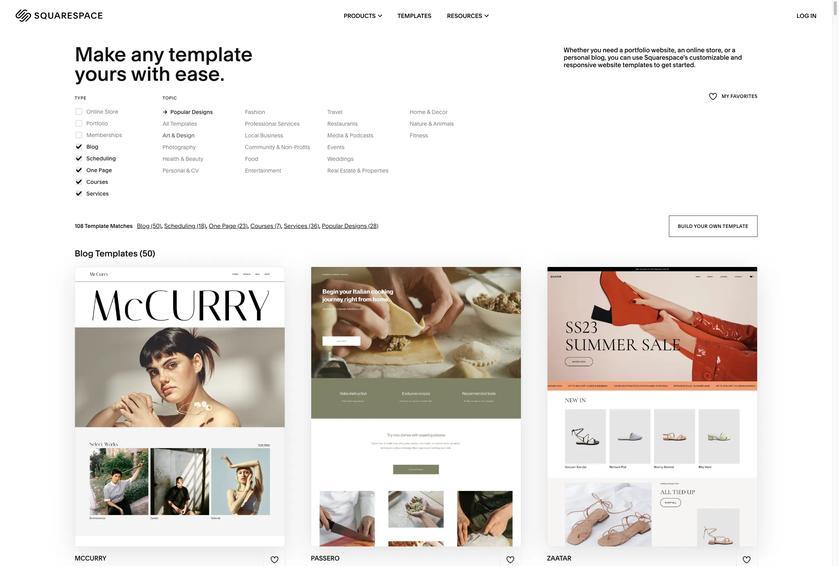 Task type: describe. For each thing, give the bounding box(es) containing it.
1 a from the left
[[620, 46, 623, 54]]

2 vertical spatial mccurry
[[75, 555, 106, 563]]

0 horizontal spatial you
[[591, 46, 601, 54]]

health & beauty
[[163, 155, 203, 162]]

yours
[[75, 62, 127, 86]]

4 , from the left
[[281, 222, 283, 230]]

1 horizontal spatial page
[[222, 222, 236, 230]]

2 a from the left
[[732, 46, 736, 54]]

& for non-
[[276, 144, 280, 151]]

0 horizontal spatial popular
[[170, 108, 190, 116]]

preview zaatar link
[[619, 401, 685, 422]]

entertainment link
[[245, 167, 289, 174]]

fitness link
[[410, 132, 436, 139]]

preview zaatar
[[619, 407, 685, 416]]

decor
[[432, 108, 448, 116]]

& for animals
[[429, 120, 432, 127]]

responsive
[[564, 61, 597, 69]]

weddings
[[327, 155, 354, 162]]

health
[[163, 155, 179, 162]]

1 horizontal spatial one
[[209, 222, 221, 230]]

whether
[[564, 46, 589, 54]]

1 vertical spatial designs
[[344, 222, 367, 230]]

portfolio
[[625, 46, 650, 54]]

media & podcasts
[[327, 132, 373, 139]]

resources button
[[447, 0, 489, 31]]

fashion link
[[245, 108, 273, 116]]

squarespace's
[[644, 54, 688, 61]]

(7)
[[275, 222, 281, 230]]

1 vertical spatial passero
[[416, 407, 452, 416]]

and
[[731, 54, 742, 61]]

health & beauty link
[[163, 155, 211, 162]]

108
[[75, 223, 84, 230]]

add mccurry to your favorites list image
[[270, 556, 279, 564]]

popular designs
[[170, 108, 213, 116]]

preview passero link
[[380, 401, 452, 422]]

personal
[[163, 167, 185, 174]]

events
[[327, 144, 345, 151]]

art & design link
[[163, 132, 202, 139]]

type
[[75, 95, 86, 101]]

nature
[[410, 120, 427, 127]]

online
[[86, 108, 103, 115]]

store,
[[706, 46, 723, 54]]

preview for preview mccurry
[[142, 407, 177, 416]]

108 template matches
[[75, 223, 133, 230]]

log
[[797, 12, 809, 19]]

real estate & properties link
[[327, 167, 396, 174]]

photography
[[163, 144, 196, 151]]

template inside make any template yours with ease.
[[168, 42, 253, 66]]

passero element
[[311, 267, 521, 547]]

templates for blog templates ( 50 )
[[95, 248, 138, 259]]

in
[[811, 12, 817, 19]]

squarespace logo image
[[16, 9, 102, 22]]

weddings link
[[327, 155, 361, 162]]

all templates link
[[163, 120, 205, 127]]

one page
[[86, 167, 112, 174]]

mccurry element
[[75, 267, 285, 547]]

start with passero button
[[371, 385, 462, 407]]

photography link
[[163, 144, 203, 151]]

& for beauty
[[181, 155, 184, 162]]

local business link
[[245, 132, 291, 139]]

blog for blog (50) , scheduling (18) , one page (23) , courses (7) , services (36) , popular designs (28)
[[137, 222, 150, 230]]

art
[[163, 132, 170, 139]]

)
[[152, 248, 155, 259]]

matches
[[110, 223, 133, 230]]

popular designs (28) link
[[322, 222, 378, 230]]

podcasts
[[350, 132, 373, 139]]

& for cv
[[186, 167, 190, 174]]

2 vertical spatial services
[[284, 222, 307, 230]]

popular designs link
[[163, 108, 213, 116]]

0 vertical spatial services
[[278, 120, 300, 127]]

5 , from the left
[[319, 222, 321, 230]]

blog for blog
[[86, 143, 98, 150]]

squarespace logo link
[[16, 9, 176, 22]]

your
[[694, 223, 708, 229]]

blog templates ( 50 )
[[75, 248, 155, 259]]

home & decor
[[410, 108, 448, 116]]

events link
[[327, 144, 352, 151]]

(50)
[[151, 222, 161, 230]]

can
[[620, 54, 631, 61]]

my
[[722, 93, 729, 99]]

design
[[176, 132, 195, 139]]

preview mccurry
[[142, 407, 217, 416]]

real
[[327, 167, 339, 174]]

community & non-profits link
[[245, 144, 318, 151]]

mccurry inside the start with mccurry button
[[180, 391, 219, 400]]

resources
[[447, 12, 482, 19]]

zaatar inside 'button'
[[657, 391, 687, 400]]

personal & cv
[[163, 167, 199, 174]]

blog (50) , scheduling (18) , one page (23) , courses (7) , services (36) , popular designs (28)
[[137, 222, 378, 230]]

art & design
[[163, 132, 195, 139]]

any
[[131, 42, 164, 66]]

business
[[260, 132, 283, 139]]

local business
[[245, 132, 283, 139]]

1 horizontal spatial you
[[608, 54, 619, 61]]

products button
[[344, 0, 382, 31]]

log             in
[[797, 12, 817, 19]]

preview mccurry link
[[142, 401, 217, 422]]

to
[[654, 61, 660, 69]]

(18)
[[197, 222, 206, 230]]

1 , from the left
[[161, 222, 163, 230]]

0 vertical spatial designs
[[192, 108, 213, 116]]

& for podcasts
[[345, 132, 348, 139]]

personal
[[564, 54, 590, 61]]

build your own template
[[678, 223, 749, 229]]



Task type: vqa. For each thing, say whether or not it's contained in the screenshot.
BLOG for Blog Templates ( 50 )
yes



Task type: locate. For each thing, give the bounding box(es) containing it.
passero
[[418, 391, 453, 400], [416, 407, 452, 416], [311, 555, 340, 563]]

& left cv
[[186, 167, 190, 174]]

ease.
[[175, 62, 225, 86]]

0 horizontal spatial designs
[[192, 108, 213, 116]]

0 horizontal spatial template
[[168, 42, 253, 66]]

1 vertical spatial blog
[[137, 222, 150, 230]]

nature & animals
[[410, 120, 454, 127]]

add zaatar to your favorites list image
[[743, 556, 751, 564]]

1 vertical spatial template
[[723, 223, 749, 229]]

food link
[[245, 155, 266, 162]]

online store
[[86, 108, 118, 115]]

(28)
[[368, 222, 378, 230]]

own
[[709, 223, 722, 229]]

0 vertical spatial courses
[[86, 178, 108, 185]]

courses (7) link
[[250, 222, 281, 230]]

1 vertical spatial one
[[209, 222, 221, 230]]

online
[[686, 46, 705, 54]]

passero inside button
[[418, 391, 453, 400]]

start with mccurry button
[[133, 385, 227, 407]]

fitness
[[410, 132, 428, 139]]

& left non-
[[276, 144, 280, 151]]

& for decor
[[427, 108, 431, 116]]

popular up the all templates
[[170, 108, 190, 116]]

1 start from the left
[[133, 391, 156, 400]]

2 vertical spatial templates
[[95, 248, 138, 259]]

courses
[[86, 178, 108, 185], [250, 222, 273, 230]]

blog left (50)
[[137, 222, 150, 230]]

start with zaatar
[[610, 391, 687, 400]]

build your own template button
[[669, 216, 758, 237]]

courses left (7)
[[250, 222, 273, 230]]

1 horizontal spatial scheduling
[[164, 222, 195, 230]]

& right media
[[345, 132, 348, 139]]

start with mccurry
[[133, 391, 219, 400]]

cv
[[191, 167, 199, 174]]

one page (23) link
[[209, 222, 248, 230]]

started.
[[673, 61, 696, 69]]

travel
[[327, 108, 343, 116]]

0 vertical spatial templates
[[398, 12, 432, 19]]

1 horizontal spatial preview
[[380, 407, 415, 416]]

media
[[327, 132, 344, 139]]

templates
[[398, 12, 432, 19], [170, 120, 197, 127], [95, 248, 138, 259]]

0 horizontal spatial start
[[133, 391, 156, 400]]

, left 'services (36)' link
[[281, 222, 283, 230]]

professional services
[[245, 120, 300, 127]]

0 horizontal spatial one
[[86, 167, 97, 174]]

start inside 'button'
[[610, 391, 633, 400]]

1 vertical spatial services
[[86, 190, 109, 197]]

website,
[[651, 46, 676, 54]]

you left 'can'
[[608, 54, 619, 61]]

passero image
[[311, 267, 521, 547]]

my favorites
[[722, 93, 758, 99]]

1 vertical spatial courses
[[250, 222, 273, 230]]

profits
[[294, 144, 310, 151]]

use
[[632, 54, 643, 61]]

you left need
[[591, 46, 601, 54]]

start up preview mccurry at the left bottom of page
[[133, 391, 156, 400]]

start for preview mccurry
[[133, 391, 156, 400]]

& right health
[[181, 155, 184, 162]]

start for preview zaatar
[[610, 391, 633, 400]]

preview
[[142, 407, 177, 416], [380, 407, 415, 416], [619, 407, 653, 416]]

2 vertical spatial blog
[[75, 248, 93, 259]]

personal & cv link
[[163, 167, 207, 174]]

scheduling
[[86, 155, 116, 162], [164, 222, 195, 230]]

with up preview mccurry at the left bottom of page
[[158, 391, 178, 400]]

, left "scheduling (18)" link
[[161, 222, 163, 230]]

0 vertical spatial passero
[[418, 391, 453, 400]]

& for design
[[172, 132, 175, 139]]

services up the business
[[278, 120, 300, 127]]

(23)
[[238, 222, 248, 230]]

1 horizontal spatial templates
[[170, 120, 197, 127]]

1 vertical spatial mccurry
[[178, 407, 217, 416]]

, left courses (7) link
[[248, 222, 249, 230]]

one down memberships
[[86, 167, 97, 174]]

0 horizontal spatial page
[[99, 167, 112, 174]]

need
[[603, 46, 618, 54]]

with for start with mccurry
[[158, 391, 178, 400]]

& right estate
[[357, 167, 361, 174]]

with
[[131, 62, 171, 86], [158, 391, 178, 400], [396, 391, 416, 400], [635, 391, 655, 400]]

, left popular designs (28) 'link' at the left
[[319, 222, 321, 230]]

real estate & properties
[[327, 167, 389, 174]]

0 vertical spatial page
[[99, 167, 112, 174]]

2 vertical spatial zaatar
[[547, 555, 572, 563]]

2 vertical spatial passero
[[311, 555, 340, 563]]

0 horizontal spatial preview
[[142, 407, 177, 416]]

nature & animals link
[[410, 120, 462, 127]]

template inside button
[[723, 223, 749, 229]]

templates for all templates
[[170, 120, 197, 127]]

with for start with zaatar
[[635, 391, 655, 400]]

customizable
[[690, 54, 729, 61]]

with inside start with zaatar 'button'
[[635, 391, 655, 400]]

favorites
[[731, 93, 758, 99]]

entertainment
[[245, 167, 281, 174]]

travel link
[[327, 108, 350, 116]]

scheduling (18) link
[[164, 222, 206, 230]]

0 vertical spatial one
[[86, 167, 97, 174]]

2 horizontal spatial preview
[[619, 407, 653, 416]]

a right need
[[620, 46, 623, 54]]

a
[[620, 46, 623, 54], [732, 46, 736, 54]]

with up preview zaatar
[[635, 391, 655, 400]]

with up topic
[[131, 62, 171, 86]]

50
[[142, 248, 152, 259]]

an
[[678, 46, 685, 54]]

make
[[75, 42, 126, 66]]

3 start from the left
[[610, 391, 633, 400]]

0 horizontal spatial courses
[[86, 178, 108, 185]]

start up preview zaatar
[[610, 391, 633, 400]]

1 horizontal spatial a
[[732, 46, 736, 54]]

services right (7)
[[284, 222, 307, 230]]

scheduling up one page
[[86, 155, 116, 162]]

get
[[662, 61, 671, 69]]

templates link
[[398, 0, 432, 31]]

food
[[245, 155, 258, 162]]

home
[[410, 108, 426, 116]]

preview down start with passero
[[380, 407, 415, 416]]

start for preview passero
[[371, 391, 394, 400]]

preview for preview zaatar
[[619, 407, 653, 416]]

mccurry inside preview mccurry link
[[178, 407, 217, 416]]

0 vertical spatial popular
[[170, 108, 190, 116]]

0 horizontal spatial scheduling
[[86, 155, 116, 162]]

designs
[[192, 108, 213, 116], [344, 222, 367, 230]]

0 horizontal spatial a
[[620, 46, 623, 54]]

zaatar image
[[548, 267, 757, 547]]

all
[[163, 120, 169, 127]]

1 horizontal spatial template
[[723, 223, 749, 229]]

2 preview from the left
[[380, 407, 415, 416]]

topic
[[163, 95, 177, 101]]

3 , from the left
[[248, 222, 249, 230]]

1 vertical spatial page
[[222, 222, 236, 230]]

courses down one page
[[86, 178, 108, 185]]

one
[[86, 167, 97, 174], [209, 222, 221, 230]]

page down memberships
[[99, 167, 112, 174]]

services
[[278, 120, 300, 127], [86, 190, 109, 197], [284, 222, 307, 230]]

a right or at right top
[[732, 46, 736, 54]]

start up the preview passero
[[371, 391, 394, 400]]

0 vertical spatial scheduling
[[86, 155, 116, 162]]

page
[[99, 167, 112, 174], [222, 222, 236, 230]]

3 preview from the left
[[619, 407, 653, 416]]

2 horizontal spatial templates
[[398, 12, 432, 19]]

preview down start with zaatar
[[619, 407, 653, 416]]

popular right (36)
[[322, 222, 343, 230]]

start with passero
[[371, 391, 453, 400]]

1 vertical spatial zaatar
[[655, 407, 685, 416]]

with inside make any template yours with ease.
[[131, 62, 171, 86]]

page left '(23)'
[[222, 222, 236, 230]]

one right (18)
[[209, 222, 221, 230]]

1 vertical spatial popular
[[322, 222, 343, 230]]

1 vertical spatial scheduling
[[164, 222, 195, 230]]

with for start with passero
[[396, 391, 416, 400]]

portfolio
[[86, 120, 108, 127]]

1 horizontal spatial designs
[[344, 222, 367, 230]]

mccurry
[[180, 391, 219, 400], [178, 407, 217, 416], [75, 555, 106, 563]]

1 vertical spatial templates
[[170, 120, 197, 127]]

, left one page (23) link
[[206, 222, 208, 230]]

& right home
[[427, 108, 431, 116]]

preview for preview passero
[[380, 407, 415, 416]]

blog down memberships
[[86, 143, 98, 150]]

2 start from the left
[[371, 391, 394, 400]]

0 vertical spatial template
[[168, 42, 253, 66]]

preview passero
[[380, 407, 452, 416]]

non-
[[281, 144, 294, 151]]

1 horizontal spatial courses
[[250, 222, 273, 230]]

template
[[85, 223, 109, 230]]

zaatar element
[[548, 267, 757, 547]]

& right the nature
[[429, 120, 432, 127]]

(36)
[[309, 222, 319, 230]]

1 horizontal spatial popular
[[322, 222, 343, 230]]

add passero to your favorites list image
[[506, 556, 515, 564]]

with inside the start with mccurry button
[[158, 391, 178, 400]]

,
[[161, 222, 163, 230], [206, 222, 208, 230], [248, 222, 249, 230], [281, 222, 283, 230], [319, 222, 321, 230]]

2 , from the left
[[206, 222, 208, 230]]

you
[[591, 46, 601, 54], [608, 54, 619, 61]]

designs up all templates link
[[192, 108, 213, 116]]

0 vertical spatial blog
[[86, 143, 98, 150]]

&
[[427, 108, 431, 116], [429, 120, 432, 127], [172, 132, 175, 139], [345, 132, 348, 139], [276, 144, 280, 151], [181, 155, 184, 162], [186, 167, 190, 174], [357, 167, 361, 174]]

scheduling left (18)
[[164, 222, 195, 230]]

designs left (28) at the top left
[[344, 222, 367, 230]]

services down one page
[[86, 190, 109, 197]]

blog down 108 on the left
[[75, 248, 93, 259]]

memberships
[[86, 132, 122, 139]]

blog,
[[591, 54, 606, 61]]

& right art
[[172, 132, 175, 139]]

blog for blog templates ( 50 )
[[75, 248, 93, 259]]

mccurry image
[[75, 267, 285, 547]]

or
[[725, 46, 731, 54]]

templates
[[623, 61, 653, 69]]

1 horizontal spatial start
[[371, 391, 394, 400]]

0 horizontal spatial templates
[[95, 248, 138, 259]]

2 horizontal spatial start
[[610, 391, 633, 400]]

0 vertical spatial mccurry
[[180, 391, 219, 400]]

0 vertical spatial zaatar
[[657, 391, 687, 400]]

preview down start with mccurry
[[142, 407, 177, 416]]

store
[[105, 108, 118, 115]]

with up the preview passero
[[396, 391, 416, 400]]

with inside start with passero button
[[396, 391, 416, 400]]

1 preview from the left
[[142, 407, 177, 416]]



